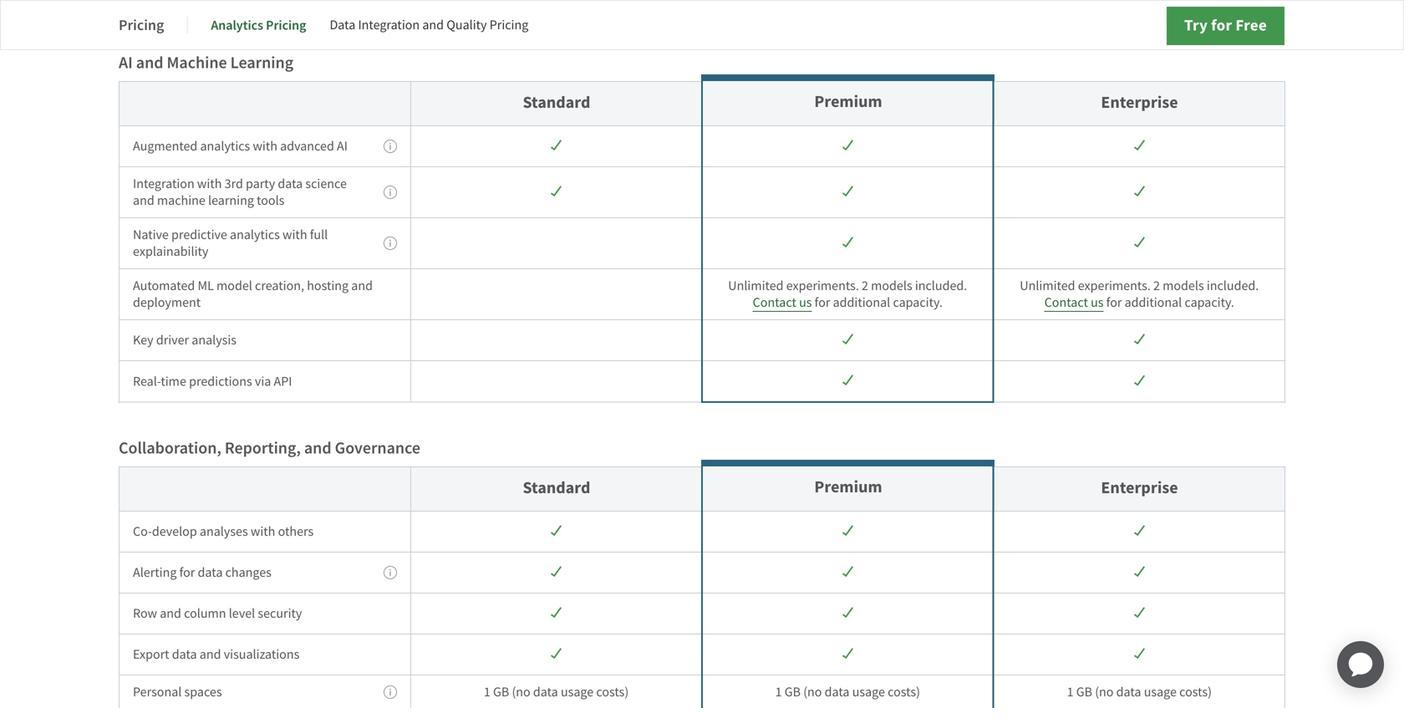 Task type: vqa. For each thing, say whether or not it's contained in the screenshot.
1st 'us' from the right
yes



Task type: locate. For each thing, give the bounding box(es) containing it.
pricing right quality on the top of page
[[490, 16, 529, 33]]

1 experiments. from the left
[[787, 277, 860, 294]]

1 horizontal spatial experiments.
[[1079, 277, 1151, 294]]

0 vertical spatial standard
[[523, 91, 591, 113]]

with left 3rd on the left
[[197, 175, 222, 192]]

develop
[[152, 523, 197, 540]]

1 unlimited experiments. 2 models included. contact us for additional capacity. from the left
[[729, 277, 968, 311]]

1 horizontal spatial gb
[[785, 684, 801, 701]]

personal spaces
[[133, 684, 222, 701]]

1 horizontal spatial unlimited
[[1020, 277, 1076, 294]]

0 horizontal spatial gb
[[493, 684, 509, 701]]

0 vertical spatial tooltip image
[[384, 139, 397, 154]]

with
[[253, 138, 278, 155], [197, 175, 222, 192], [283, 226, 307, 243], [251, 523, 275, 540]]

enterprise for automated ml model creation, hosting and deployment
[[1102, 91, 1179, 113]]

pricing up ai and machine learning
[[119, 15, 164, 35]]

0 horizontal spatial costs)
[[597, 684, 629, 701]]

usage
[[561, 684, 594, 701], [853, 684, 886, 701], [1145, 684, 1177, 701]]

experiments. for first contact us link from right
[[1079, 277, 1151, 294]]

2 1 gb (no data usage costs) from the left
[[776, 684, 921, 701]]

3 gb from the left
[[1077, 684, 1093, 701]]

1 vertical spatial enterprise
[[1102, 477, 1179, 499]]

and right hosting
[[351, 277, 373, 294]]

3 usage from the left
[[1145, 684, 1177, 701]]

gb
[[493, 684, 509, 701], [785, 684, 801, 701], [1077, 684, 1093, 701]]

integration down augmented
[[133, 175, 195, 192]]

1 horizontal spatial us
[[1091, 294, 1104, 311]]

0 horizontal spatial integration
[[133, 175, 195, 192]]

2 horizontal spatial gb
[[1077, 684, 1093, 701]]

enterprise for export data and visualizations
[[1102, 477, 1179, 499]]

1 vertical spatial integration
[[133, 175, 195, 192]]

1 horizontal spatial models
[[1163, 277, 1205, 294]]

predictions
[[189, 373, 252, 390]]

0 horizontal spatial 2
[[862, 277, 869, 294]]

1 horizontal spatial capacity.
[[1185, 294, 1235, 311]]

unlimited image
[[551, 140, 562, 151], [1135, 186, 1145, 197], [843, 237, 854, 248], [843, 334, 854, 345], [1135, 375, 1145, 387], [843, 525, 854, 537], [843, 566, 854, 578], [1135, 566, 1145, 578], [551, 607, 562, 619], [843, 607, 854, 619], [1135, 607, 1145, 619], [1135, 648, 1145, 660]]

tooltip image
[[384, 185, 397, 200], [384, 685, 397, 700]]

2 horizontal spatial usage
[[1145, 684, 1177, 701]]

ml
[[198, 277, 214, 294]]

2 vertical spatial tooltip image
[[384, 566, 397, 580]]

and right row
[[160, 605, 181, 622]]

collaboration,
[[119, 437, 222, 459]]

export
[[133, 646, 169, 663]]

1 capacity. from the left
[[893, 294, 943, 311]]

2 us from the left
[[1091, 294, 1104, 311]]

application
[[1318, 621, 1405, 708]]

2 1 from the left
[[776, 684, 782, 701]]

data integration and quality pricing link
[[330, 5, 529, 45]]

try for free link
[[1167, 7, 1285, 45]]

2 tooltip image from the top
[[384, 236, 397, 251]]

1 vertical spatial premium
[[815, 476, 883, 498]]

for
[[1212, 15, 1233, 36], [815, 294, 831, 311], [1107, 294, 1123, 311], [179, 564, 195, 581]]

0 horizontal spatial 1
[[484, 684, 491, 701]]

costs)
[[597, 684, 629, 701], [888, 684, 921, 701], [1180, 684, 1213, 701]]

1 horizontal spatial contact
[[1045, 294, 1089, 311]]

2 models from the left
[[1163, 277, 1205, 294]]

analytics inside native predictive analytics with full explainability
[[230, 226, 280, 243]]

2 contact from the left
[[1045, 294, 1089, 311]]

0 horizontal spatial unlimited
[[729, 277, 784, 294]]

capacity. for 2nd contact us link from the right
[[893, 294, 943, 311]]

and left quality on the top of page
[[423, 16, 444, 33]]

analytics pricing
[[211, 16, 306, 34]]

additional
[[833, 294, 891, 311], [1125, 294, 1183, 311]]

1 gb (no data usage costs)
[[484, 684, 629, 701], [776, 684, 921, 701], [1068, 684, 1213, 701]]

2 standard from the top
[[523, 477, 591, 499]]

experiments.
[[787, 277, 860, 294], [1079, 277, 1151, 294]]

1 1 from the left
[[484, 684, 491, 701]]

1 vertical spatial tooltip image
[[384, 236, 397, 251]]

0 vertical spatial analytics
[[200, 138, 250, 155]]

augmented analytics with advanced ai
[[133, 138, 348, 155]]

pricing menu bar
[[119, 5, 552, 45]]

3 (no from the left
[[1096, 684, 1114, 701]]

1 horizontal spatial additional
[[1125, 294, 1183, 311]]

standard for integration with 3rd party data science and machine learning tools
[[523, 91, 591, 113]]

analytics down 'tools'
[[230, 226, 280, 243]]

contact us link
[[753, 294, 812, 312], [1045, 294, 1104, 312]]

unlimited experiments. 2 models included. contact us for additional capacity.
[[729, 277, 968, 311], [1020, 277, 1260, 311]]

0 horizontal spatial unlimited experiments. 2 models included. contact us for additional capacity.
[[729, 277, 968, 311]]

enterprise
[[1102, 91, 1179, 113], [1102, 477, 1179, 499]]

experiments. for 2nd contact us link from the right
[[787, 277, 860, 294]]

0 horizontal spatial included.
[[916, 277, 968, 294]]

premium
[[815, 90, 883, 113], [815, 476, 883, 498]]

ai right advanced
[[337, 138, 348, 155]]

1 horizontal spatial 1
[[776, 684, 782, 701]]

standard
[[523, 91, 591, 113], [523, 477, 591, 499]]

and up the "native"
[[133, 192, 154, 209]]

2 horizontal spatial pricing
[[490, 16, 529, 33]]

0 vertical spatial tooltip image
[[384, 185, 397, 200]]

tooltip image for personal spaces
[[384, 685, 397, 700]]

0 vertical spatial integration
[[358, 16, 420, 33]]

unlimited
[[729, 277, 784, 294], [1020, 277, 1076, 294]]

us
[[800, 294, 812, 311], [1091, 294, 1104, 311]]

alerting for data changes
[[133, 564, 272, 581]]

1 horizontal spatial costs)
[[888, 684, 921, 701]]

0 horizontal spatial additional
[[833, 294, 891, 311]]

ai left "machine"
[[119, 52, 133, 74]]

1 usage from the left
[[561, 684, 594, 701]]

1 horizontal spatial 2
[[1154, 277, 1161, 294]]

pricing up learning
[[266, 16, 306, 34]]

1 2 from the left
[[862, 277, 869, 294]]

1 vertical spatial analytics
[[230, 226, 280, 243]]

1 models from the left
[[871, 277, 913, 294]]

deployment
[[133, 294, 201, 311]]

0 horizontal spatial models
[[871, 277, 913, 294]]

1 vertical spatial standard
[[523, 477, 591, 499]]

1 tooltip image from the top
[[384, 139, 397, 154]]

1 horizontal spatial included.
[[1207, 277, 1260, 294]]

2 (no from the left
[[804, 684, 822, 701]]

analytics
[[200, 138, 250, 155], [230, 226, 280, 243]]

quality
[[447, 16, 487, 33]]

1 vertical spatial ai
[[337, 138, 348, 155]]

1 enterprise from the top
[[1102, 91, 1179, 113]]

0 horizontal spatial 1 gb (no data usage costs)
[[484, 684, 629, 701]]

capacity. for first contact us link from right
[[1185, 294, 1235, 311]]

explainability
[[133, 243, 209, 260]]

2
[[862, 277, 869, 294], [1154, 277, 1161, 294]]

2 horizontal spatial (no
[[1096, 684, 1114, 701]]

contact for first contact us link from right
[[1045, 294, 1089, 311]]

0 horizontal spatial us
[[800, 294, 812, 311]]

governance
[[335, 437, 421, 459]]

1 gb from the left
[[493, 684, 509, 701]]

0 horizontal spatial (no
[[512, 684, 531, 701]]

data inside integration with 3rd party data science and machine learning tools
[[278, 175, 303, 192]]

party
[[246, 175, 275, 192]]

2 included. from the left
[[1207, 277, 1260, 294]]

ai
[[119, 52, 133, 74], [337, 138, 348, 155]]

models for 2nd contact us link from the right
[[871, 277, 913, 294]]

1 included. from the left
[[916, 277, 968, 294]]

with inside integration with 3rd party data science and machine learning tools
[[197, 175, 222, 192]]

1 contact from the left
[[753, 294, 797, 311]]

0 horizontal spatial contact us link
[[753, 294, 812, 312]]

1 premium from the top
[[815, 90, 883, 113]]

0 horizontal spatial contact
[[753, 294, 797, 311]]

2 enterprise from the top
[[1102, 477, 1179, 499]]

1 standard from the top
[[523, 91, 591, 113]]

0 horizontal spatial ai
[[119, 52, 133, 74]]

0 horizontal spatial usage
[[561, 684, 594, 701]]

2 costs) from the left
[[888, 684, 921, 701]]

included.
[[916, 277, 968, 294], [1207, 277, 1260, 294]]

key driver analysis
[[133, 332, 237, 349]]

reporting,
[[225, 437, 301, 459]]

1 additional from the left
[[833, 294, 891, 311]]

2 for first contact us link from right
[[1154, 277, 1161, 294]]

tooltip image
[[384, 139, 397, 154], [384, 236, 397, 251], [384, 566, 397, 580]]

learning
[[208, 192, 254, 209]]

real-
[[133, 373, 161, 390]]

and inside automated ml model creation, hosting and deployment
[[351, 277, 373, 294]]

contact
[[753, 294, 797, 311], [1045, 294, 1089, 311]]

1 vertical spatial tooltip image
[[384, 685, 397, 700]]

1 horizontal spatial 1 gb (no data usage costs)
[[776, 684, 921, 701]]

integration
[[358, 16, 420, 33], [133, 175, 195, 192]]

2 unlimited from the left
[[1020, 277, 1076, 294]]

with left full
[[283, 226, 307, 243]]

2 unlimited experiments. 2 models included. contact us for additional capacity. from the left
[[1020, 277, 1260, 311]]

co-develop analyses with others
[[133, 523, 314, 540]]

data
[[278, 175, 303, 192], [198, 564, 223, 581], [172, 646, 197, 663], [533, 684, 558, 701], [825, 684, 850, 701], [1117, 684, 1142, 701]]

unlimited image
[[843, 140, 854, 151], [1135, 140, 1145, 151], [551, 186, 562, 197], [843, 186, 854, 197], [1135, 237, 1145, 248], [1135, 334, 1145, 345], [843, 375, 854, 386], [551, 525, 562, 537], [1135, 525, 1145, 537], [551, 566, 562, 578], [551, 648, 562, 660], [843, 648, 854, 660]]

2 premium from the top
[[815, 476, 883, 498]]

integration inside integration with 3rd party data science and machine learning tools
[[133, 175, 195, 192]]

changes
[[225, 564, 272, 581]]

pricing
[[119, 15, 164, 35], [266, 16, 306, 34], [490, 16, 529, 33]]

with up party
[[253, 138, 278, 155]]

1 horizontal spatial pricing
[[266, 16, 306, 34]]

and
[[423, 16, 444, 33], [136, 52, 164, 74], [133, 192, 154, 209], [351, 277, 373, 294], [304, 437, 332, 459], [160, 605, 181, 622], [200, 646, 221, 663]]

(no
[[512, 684, 531, 701], [804, 684, 822, 701], [1096, 684, 1114, 701]]

2 additional from the left
[[1125, 294, 1183, 311]]

1 horizontal spatial contact us link
[[1045, 294, 1104, 312]]

included. for 2nd contact us link from the right
[[916, 277, 968, 294]]

2 horizontal spatial costs)
[[1180, 684, 1213, 701]]

with left others
[[251, 523, 275, 540]]

2 horizontal spatial 1
[[1068, 684, 1074, 701]]

0 horizontal spatial experiments.
[[787, 277, 860, 294]]

1 us from the left
[[800, 294, 812, 311]]

0 vertical spatial premium
[[815, 90, 883, 113]]

1 unlimited from the left
[[729, 277, 784, 294]]

2 2 from the left
[[1154, 277, 1161, 294]]

with inside native predictive analytics with full explainability
[[283, 226, 307, 243]]

integration right data
[[358, 16, 420, 33]]

row
[[133, 605, 157, 622]]

2 experiments. from the left
[[1079, 277, 1151, 294]]

free
[[1236, 15, 1268, 36]]

2 tooltip image from the top
[[384, 685, 397, 700]]

collaboration, reporting, and governance
[[119, 437, 421, 459]]

1 horizontal spatial usage
[[853, 684, 886, 701]]

unlimited for first contact us link from right
[[1020, 277, 1076, 294]]

1 horizontal spatial integration
[[358, 16, 420, 33]]

models
[[871, 277, 913, 294], [1163, 277, 1205, 294]]

0 vertical spatial enterprise
[[1102, 91, 1179, 113]]

1 tooltip image from the top
[[384, 185, 397, 200]]

1 horizontal spatial unlimited experiments. 2 models included. contact us for additional capacity.
[[1020, 277, 1260, 311]]

2 capacity. from the left
[[1185, 294, 1235, 311]]

0 horizontal spatial capacity.
[[893, 294, 943, 311]]

1
[[484, 684, 491, 701], [776, 684, 782, 701], [1068, 684, 1074, 701]]

2 horizontal spatial 1 gb (no data usage costs)
[[1068, 684, 1213, 701]]

export data and visualizations
[[133, 646, 300, 663]]

analytics up 3rd on the left
[[200, 138, 250, 155]]

1 horizontal spatial (no
[[804, 684, 822, 701]]

capacity.
[[893, 294, 943, 311], [1185, 294, 1235, 311]]

us for first contact us link from right
[[1091, 294, 1104, 311]]



Task type: describe. For each thing, give the bounding box(es) containing it.
2 contact us link from the left
[[1045, 294, 1104, 312]]

tools
[[257, 192, 285, 209]]

2 gb from the left
[[785, 684, 801, 701]]

visualizations
[[224, 646, 300, 663]]

1 costs) from the left
[[597, 684, 629, 701]]

0 vertical spatial ai
[[119, 52, 133, 74]]

augmented
[[133, 138, 198, 155]]

and inside integration with 3rd party data science and machine learning tools
[[133, 192, 154, 209]]

science
[[306, 175, 347, 192]]

api
[[274, 373, 292, 390]]

try for free
[[1185, 15, 1268, 36]]

and up spaces
[[200, 646, 221, 663]]

standard for alerting for data changes
[[523, 477, 591, 499]]

and inside pricing menu bar
[[423, 16, 444, 33]]

via
[[255, 373, 271, 390]]

3 costs) from the left
[[1180, 684, 1213, 701]]

automated ml model creation, hosting and deployment
[[133, 277, 373, 311]]

spaces
[[184, 684, 222, 701]]

others
[[278, 523, 314, 540]]

tooltip image for full
[[384, 236, 397, 251]]

2 usage from the left
[[853, 684, 886, 701]]

data
[[330, 16, 356, 33]]

tooltip image for ai
[[384, 139, 397, 154]]

alerting
[[133, 564, 177, 581]]

co-
[[133, 523, 152, 540]]

us for 2nd contact us link from the right
[[800, 294, 812, 311]]

1 horizontal spatial ai
[[337, 138, 348, 155]]

machine
[[157, 192, 206, 209]]

pricing inside analytics pricing "link"
[[266, 16, 306, 34]]

analytics pricing link
[[211, 5, 306, 45]]

3 1 from the left
[[1068, 684, 1074, 701]]

key
[[133, 332, 154, 349]]

real-time predictions via api
[[133, 373, 292, 390]]

premium for export data and visualizations
[[815, 476, 883, 498]]

native predictive analytics with full explainability
[[133, 226, 328, 260]]

analysis
[[192, 332, 237, 349]]

unlimited experiments. 2 models included. contact us for additional capacity. for 2nd contact us link from the right
[[729, 277, 968, 311]]

learning
[[231, 52, 294, 74]]

1 1 gb (no data usage costs) from the left
[[484, 684, 629, 701]]

hosting
[[307, 277, 349, 294]]

2 for 2nd contact us link from the right
[[862, 277, 869, 294]]

row and column level security
[[133, 605, 302, 622]]

and left "machine"
[[136, 52, 164, 74]]

included. for first contact us link from right
[[1207, 277, 1260, 294]]

predictive
[[171, 226, 227, 243]]

creation,
[[255, 277, 304, 294]]

native
[[133, 226, 169, 243]]

time
[[161, 373, 186, 390]]

3rd
[[225, 175, 243, 192]]

model
[[217, 277, 252, 294]]

analytics
[[211, 16, 263, 34]]

integration inside pricing menu bar
[[358, 16, 420, 33]]

machine
[[167, 52, 227, 74]]

and right reporting, in the bottom of the page
[[304, 437, 332, 459]]

unlimited experiments. 2 models included. contact us for additional capacity. for first contact us link from right
[[1020, 277, 1260, 311]]

3 tooltip image from the top
[[384, 566, 397, 580]]

column
[[184, 605, 226, 622]]

analyses
[[200, 523, 248, 540]]

personal
[[133, 684, 182, 701]]

security
[[258, 605, 302, 622]]

3 1 gb (no data usage costs) from the left
[[1068, 684, 1213, 701]]

1 contact us link from the left
[[753, 294, 812, 312]]

contact for 2nd contact us link from the right
[[753, 294, 797, 311]]

0 horizontal spatial pricing
[[119, 15, 164, 35]]

ai and machine learning
[[119, 52, 294, 74]]

data integration and quality pricing
[[330, 16, 529, 33]]

integration with 3rd party data science and machine learning tools
[[133, 175, 347, 209]]

full
[[310, 226, 328, 243]]

models for first contact us link from right
[[1163, 277, 1205, 294]]

unlimited for 2nd contact us link from the right
[[729, 277, 784, 294]]

1 (no from the left
[[512, 684, 531, 701]]

premium for automated ml model creation, hosting and deployment
[[815, 90, 883, 113]]

level
[[229, 605, 255, 622]]

pricing inside data integration and quality pricing link
[[490, 16, 529, 33]]

try
[[1185, 15, 1208, 36]]

advanced
[[280, 138, 334, 155]]

tooltip image for integration with 3rd party data science and machine learning tools
[[384, 185, 397, 200]]

driver
[[156, 332, 189, 349]]

automated
[[133, 277, 195, 294]]



